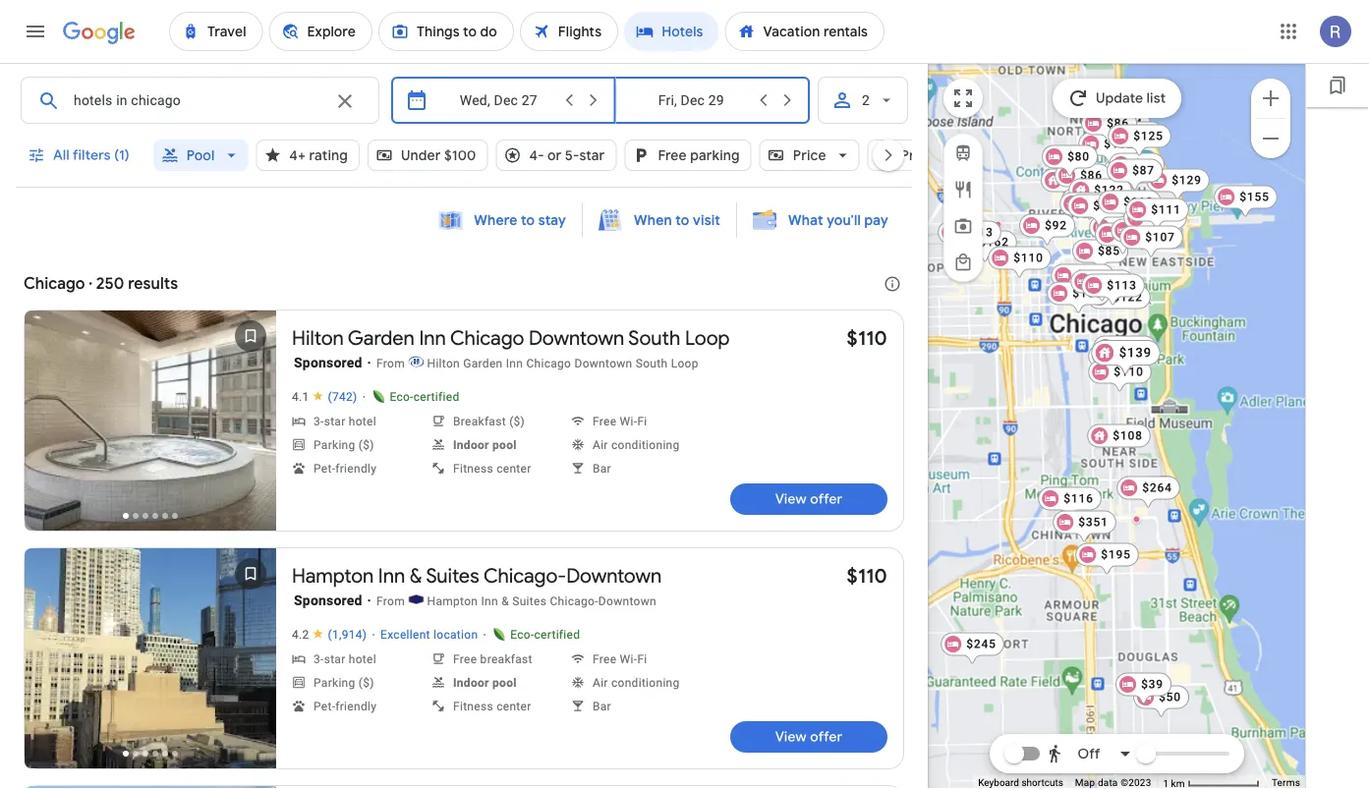 Task type: describe. For each thing, give the bounding box(es) containing it.
view for (1,914)
[[776, 729, 807, 746]]

update list
[[1096, 89, 1167, 107]]

back image for 4.2
[[27, 639, 74, 686]]

4+
[[289, 147, 306, 164]]

$119 link
[[1099, 190, 1162, 224]]

filters form
[[16, 63, 1026, 199]]

$130 link
[[919, 251, 982, 285]]

excellent
[[381, 628, 431, 642]]

star
[[580, 147, 605, 164]]

$107 link
[[1120, 226, 1184, 259]]

©2023
[[1121, 778, 1152, 789]]

where to stay
[[474, 211, 566, 229]]

$87
[[1133, 164, 1156, 178]]

$113
[[1108, 279, 1138, 293]]

5-
[[565, 147, 580, 164]]

$100
[[444, 147, 476, 164]]

home2 suites by hilton chicago mccormick place image
[[1132, 516, 1140, 524]]

$79 link
[[1042, 169, 1097, 192]]

2 button
[[818, 77, 909, 124]]

excellent location link
[[381, 628, 478, 643]]

$125
[[1134, 129, 1164, 143]]

type
[[963, 147, 992, 164]]

pool
[[187, 147, 215, 164]]

under
[[401, 147, 441, 164]]

rating
[[309, 147, 348, 164]]

$92 link
[[1020, 214, 1076, 247]]

$130
[[944, 256, 974, 270]]

2 $139 link from the left
[[1095, 342, 1158, 375]]

update list button
[[1053, 79, 1182, 118]]

offer for (1,914)
[[811, 729, 843, 746]]

price button
[[760, 132, 860, 179]]

$153
[[1073, 287, 1103, 300]]

3 photos list from the top
[[25, 787, 276, 790]]

keyboard shortcuts button
[[979, 777, 1064, 790]]

view larger map image
[[952, 87, 976, 110]]

zoom out map image
[[1260, 127, 1283, 150]]

(1)
[[114, 147, 130, 164]]

free
[[658, 147, 687, 164]]

terms link
[[1273, 778, 1301, 789]]

when
[[634, 211, 673, 229]]

where to stay button
[[427, 202, 578, 239]]

off
[[1078, 745, 1101, 763]]

4+ rating button
[[256, 132, 360, 179]]

$99
[[1098, 199, 1120, 213]]

$92
[[1046, 219, 1068, 233]]

$66 link
[[1109, 153, 1165, 186]]

visit
[[693, 211, 721, 229]]

$139 for second $139 "link" from left
[[1120, 347, 1150, 360]]

4.2
[[292, 628, 309, 642]]

51/52nd floor magmile penthouse - views, fireplace, balcony, fitness center image
[[1101, 213, 1109, 221]]

terms
[[1273, 778, 1301, 789]]

$129 link
[[1124, 206, 1188, 239]]

to for visit
[[676, 211, 690, 229]]

photo 1 image for 4.1
[[25, 311, 276, 531]]

$107
[[1146, 231, 1176, 244]]

data
[[1098, 778, 1119, 789]]

1 $139 link from the left
[[1094, 342, 1157, 375]]

map region
[[861, 0, 1365, 790]]

$175
[[1106, 364, 1136, 378]]

2 horizontal spatial ·
[[483, 627, 487, 643]]

what you'll pay button
[[742, 202, 901, 239]]

what
[[789, 211, 824, 229]]

eco- for eco-certified link to the right
[[511, 628, 535, 642]]

view offer for (742)
[[776, 491, 843, 508]]

all
[[53, 147, 70, 164]]

4.2 out of 5 stars from 1,914 reviews image
[[292, 628, 367, 643]]

view for (742)
[[776, 491, 807, 508]]

list
[[1147, 89, 1167, 107]]

under $100 button
[[368, 132, 488, 179]]

back image for 4.1
[[27, 401, 74, 448]]

1 vertical spatial certified
[[535, 628, 581, 642]]

where
[[474, 211, 518, 229]]

· excellent location ·
[[372, 627, 487, 643]]

(742)
[[328, 390, 358, 404]]

$129
[[1150, 211, 1180, 225]]

view offer link for (742)
[[731, 484, 888, 515]]

$113 link
[[1082, 274, 1145, 307]]



Task type: vqa. For each thing, say whether or not it's contained in the screenshot.
Actions for Franklin & Harvard Blvd. Region
no



Task type: locate. For each thing, give the bounding box(es) containing it.
keyboard
[[979, 778, 1020, 789]]

0 horizontal spatial eco-certified link
[[371, 389, 460, 405]]

$79
[[1067, 174, 1090, 187]]

view offer
[[776, 491, 843, 508], [776, 729, 843, 746]]

0 vertical spatial photos list
[[25, 311, 276, 548]]

eco- right location on the left of the page
[[511, 628, 535, 642]]

2 view offer button from the top
[[731, 722, 888, 753]]

4-
[[530, 147, 545, 164]]

1 horizontal spatial eco-
[[511, 628, 535, 642]]

$87 link
[[1107, 159, 1163, 192]]

1 $139 from the left
[[1119, 347, 1149, 360]]

next image left 4.1
[[227, 401, 274, 448]]

next image inside filters form
[[865, 132, 913, 179]]

next image down 2
[[865, 132, 913, 179]]

free parking
[[658, 147, 740, 164]]

$127 link
[[1094, 336, 1157, 369]]

to left visit
[[676, 211, 690, 229]]

4+ rating
[[289, 147, 348, 164]]

when to visit
[[634, 211, 721, 229]]

1 view from the top
[[776, 491, 807, 508]]

property type button
[[868, 140, 1026, 171]]

1 photos list from the top
[[25, 311, 276, 548]]

results
[[128, 274, 178, 294]]

52nd floor, view, pool, balcony, fitness center, grocery store image
[[1101, 213, 1109, 221]]

(1,914)
[[328, 628, 367, 642]]

eco-
[[390, 390, 414, 404], [511, 628, 535, 642]]

1 vertical spatial photo 1 image
[[25, 549, 276, 769]]

0 vertical spatial eco-certified link
[[371, 389, 460, 405]]

under $100
[[401, 147, 476, 164]]

eco-certified
[[390, 390, 460, 404], [511, 628, 581, 642]]

2 view offer link from the top
[[731, 722, 888, 753]]

4- or 5-star
[[530, 147, 605, 164]]

0 vertical spatial next image
[[865, 132, 913, 179]]

main menu image
[[24, 20, 47, 43]]

pay
[[865, 211, 889, 229]]

when to visit button
[[587, 202, 733, 239]]

learn more about these results image
[[869, 261, 917, 308]]

$153 link
[[1048, 282, 1111, 315]]

0 horizontal spatial ·
[[362, 389, 366, 405]]

4.1
[[292, 390, 309, 404]]

$111 link
[[1126, 198, 1190, 232]]

2 back image from the top
[[27, 639, 74, 686]]

$127
[[1119, 341, 1149, 355]]

Check-out text field
[[632, 78, 751, 123]]

save hilton garden inn chicago downtown south loop to collection image
[[227, 313, 274, 360]]

0 vertical spatial photo 1 image
[[25, 311, 276, 531]]

view offer button
[[731, 484, 888, 515], [731, 722, 888, 753]]

eco-certified link right (742)
[[371, 389, 460, 405]]

photos list for 4.1
[[25, 311, 276, 548]]

2 offer from the top
[[811, 729, 843, 746]]

eco-certified for eco-certified link to the left
[[390, 390, 460, 404]]

2 vertical spatial next image
[[227, 639, 274, 686]]

eco-certified right (742)
[[390, 390, 460, 404]]

eco-certified right location on the left of the page
[[511, 628, 581, 642]]

1 view offer button from the top
[[731, 484, 888, 515]]

eco-certified link
[[371, 389, 460, 405], [492, 627, 581, 643]]

1 horizontal spatial eco-certified
[[511, 628, 581, 642]]

0 vertical spatial view offer link
[[731, 484, 888, 515]]

2 vertical spatial photos list
[[25, 787, 276, 790]]

0 horizontal spatial to
[[521, 211, 535, 229]]

chicago · 250
[[24, 274, 124, 294]]

free parking button
[[625, 132, 752, 179]]

1 vertical spatial photos list
[[25, 549, 276, 786]]

1 vertical spatial eco-certified link
[[492, 627, 581, 643]]

property
[[901, 147, 959, 164]]

1 horizontal spatial to
[[676, 211, 690, 229]]

property type
[[901, 147, 992, 164]]

0 vertical spatial view offer
[[776, 491, 843, 508]]

1 vertical spatial view offer
[[776, 729, 843, 746]]

· right (1,914)
[[372, 627, 376, 643]]

1 vertical spatial view
[[776, 729, 807, 746]]

price
[[793, 147, 827, 164]]

1 vertical spatial eco-certified
[[511, 628, 581, 642]]

photo 1 image
[[25, 311, 276, 531], [25, 549, 276, 769], [25, 787, 276, 790]]

photos list for 4.2
[[25, 549, 276, 786]]

update
[[1096, 89, 1144, 107]]

clear image
[[333, 89, 357, 113]]

view offer button for (1,914)
[[731, 722, 888, 753]]

$125 link
[[1109, 124, 1172, 158]]

0 vertical spatial eco-certified
[[390, 390, 460, 404]]

location
[[434, 628, 478, 642]]

view offer for (1,914)
[[776, 729, 843, 746]]

1 horizontal spatial certified
[[535, 628, 581, 642]]

$139 link
[[1094, 342, 1157, 375], [1095, 342, 1158, 375]]

offer for (742)
[[811, 491, 843, 508]]

1 vertical spatial view offer link
[[731, 722, 888, 753]]

view offer link for (1,914)
[[731, 722, 888, 753]]

· right (742)
[[362, 389, 366, 405]]

$110 link
[[989, 246, 1052, 280], [847, 326, 888, 351], [1089, 360, 1152, 394], [847, 564, 888, 589]]

$119
[[1124, 195, 1154, 209]]

1 to from the left
[[521, 211, 535, 229]]

map data ©2023
[[1076, 778, 1152, 789]]

to left stay
[[521, 211, 535, 229]]

eco-certified for eco-certified link to the right
[[511, 628, 581, 642]]

chicago · 250 results
[[24, 274, 178, 294]]

0 vertical spatial view
[[776, 491, 807, 508]]

stay
[[539, 211, 566, 229]]

1 back image from the top
[[27, 401, 74, 448]]

4- or 5-star button
[[496, 132, 617, 179]]

2 photos list from the top
[[25, 549, 276, 786]]

photo 1 image for 4.2
[[25, 549, 276, 769]]

to inside when to visit "button"
[[676, 211, 690, 229]]

$175 link
[[1080, 359, 1144, 383]]

1 vertical spatial offer
[[811, 729, 843, 746]]

view offer button for (742)
[[731, 484, 888, 515]]

$111
[[1152, 203, 1182, 217]]

all filters (1)
[[53, 147, 130, 164]]

next image for (1,914)
[[227, 639, 274, 686]]

map
[[1076, 778, 1096, 789]]

what you'll pay
[[789, 211, 889, 229]]

0 horizontal spatial eco-
[[390, 390, 414, 404]]

2 view from the top
[[776, 729, 807, 746]]

0 vertical spatial back image
[[27, 401, 74, 448]]

0 vertical spatial eco-
[[390, 390, 414, 404]]

· right location on the left of the page
[[483, 627, 487, 643]]

eco- right (742)
[[390, 390, 414, 404]]

0 horizontal spatial certified
[[414, 390, 460, 404]]

$139 for 2nd $139 "link" from the right
[[1119, 347, 1149, 360]]

1 view offer from the top
[[776, 491, 843, 508]]

save hampton inn & suites chicago-downtown to collection image
[[227, 551, 274, 598]]

off button
[[1042, 731, 1139, 778]]

·
[[362, 389, 366, 405], [372, 627, 376, 643], [483, 627, 487, 643]]

$80
[[1068, 150, 1091, 164]]

filters
[[73, 147, 111, 164]]

2 $139 from the left
[[1120, 347, 1150, 360]]

1 vertical spatial view offer button
[[731, 722, 888, 753]]

0 vertical spatial certified
[[414, 390, 460, 404]]

next image
[[865, 132, 913, 179], [227, 401, 274, 448], [227, 639, 274, 686]]

or
[[548, 147, 562, 164]]

1 vertical spatial eco-
[[511, 628, 535, 642]]

hilton garden inn chicago mccormick place image
[[1133, 516, 1141, 524]]

3 photo 1 image from the top
[[25, 787, 276, 790]]

$66
[[1135, 158, 1157, 172]]

$110
[[1014, 251, 1044, 265], [847, 326, 888, 351], [1115, 365, 1145, 379], [847, 564, 888, 589]]

$99 link
[[1072, 194, 1128, 228]]

0 vertical spatial offer
[[811, 491, 843, 508]]

photos list
[[25, 311, 276, 548], [25, 549, 276, 786], [25, 787, 276, 790]]

eco-certified link right location on the left of the page
[[492, 627, 581, 643]]

zoom in map image
[[1260, 86, 1283, 110]]

0 horizontal spatial eco-certified
[[390, 390, 460, 404]]

keyboard shortcuts
[[979, 778, 1064, 789]]

0 vertical spatial view offer button
[[731, 484, 888, 515]]

view
[[776, 491, 807, 508], [776, 729, 807, 746]]

1 offer from the top
[[811, 491, 843, 508]]

· for · excellent location ·
[[372, 627, 376, 643]]

level ◆ luxe one bedroom image
[[1047, 219, 1055, 227]]

2 photo 1 image from the top
[[25, 549, 276, 769]]

1 view offer link from the top
[[731, 484, 888, 515]]

Search for places, hotels and more text field
[[73, 78, 322, 123]]

offer
[[811, 491, 843, 508], [811, 729, 843, 746]]

2 view offer from the top
[[776, 729, 843, 746]]

1 horizontal spatial eco-certified link
[[492, 627, 581, 643]]

2
[[862, 92, 870, 108]]

$162 link
[[954, 231, 1018, 264]]

back image
[[27, 401, 74, 448], [27, 639, 74, 686]]

to for stay
[[521, 211, 535, 229]]

you'll
[[827, 211, 862, 229]]

· for ·
[[362, 389, 366, 405]]

2 to from the left
[[676, 211, 690, 229]]

pool button
[[153, 132, 248, 179]]

eco- for eco-certified link to the left
[[390, 390, 414, 404]]

next image for (742)
[[227, 401, 274, 448]]

$80 link
[[1043, 145, 1098, 179]]

$162
[[980, 236, 1010, 249]]

1 vertical spatial back image
[[27, 639, 74, 686]]

1 vertical spatial next image
[[227, 401, 274, 448]]

2 vertical spatial photo 1 image
[[25, 787, 276, 790]]

parking
[[691, 147, 740, 164]]

all filters (1) button
[[16, 132, 145, 179]]

shortcuts
[[1022, 778, 1064, 789]]

view offer link
[[731, 484, 888, 515], [731, 722, 888, 753]]

Check-in text field
[[441, 78, 557, 123]]

4.1 out of 5 stars from 742 reviews image
[[292, 390, 358, 405]]

to inside where to stay button
[[521, 211, 535, 229]]

next image left 4.2
[[227, 639, 274, 686]]

1 horizontal spatial ·
[[372, 627, 376, 643]]

1 photo 1 image from the top
[[25, 311, 276, 531]]



